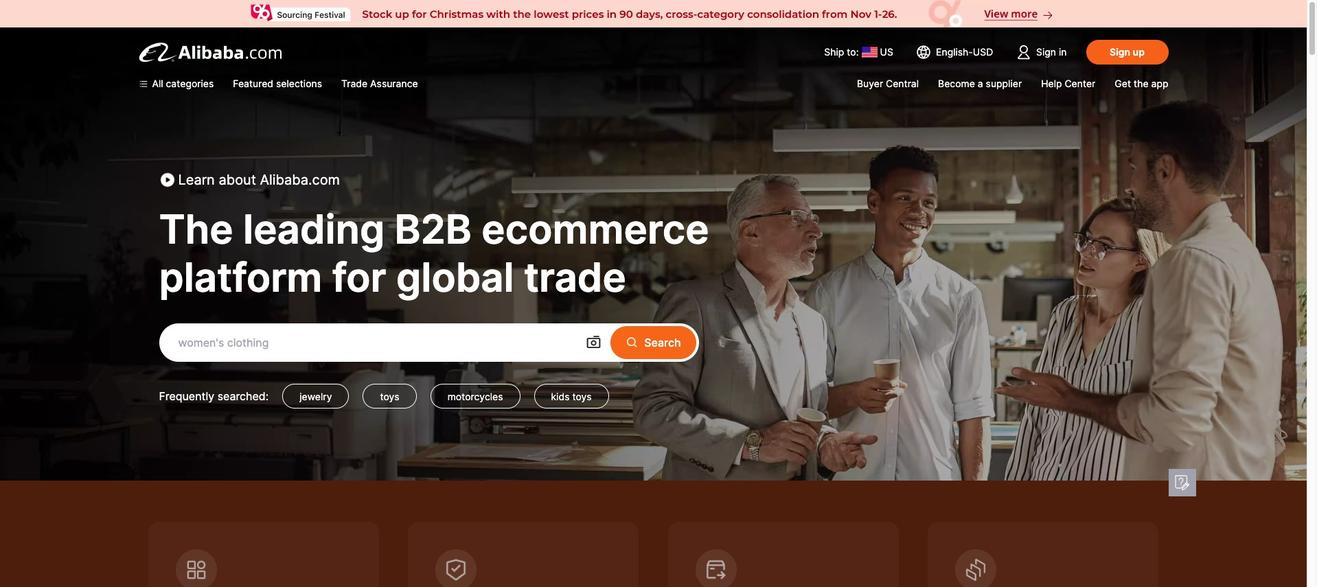 Task type: locate. For each thing, give the bounding box(es) containing it.
1 sign from the left
[[1037, 46, 1057, 58]]

0 horizontal spatial toys
[[380, 391, 400, 403]]

the leading b2b ecommerce platform for global trade
[[159, 205, 709, 302]]

the
[[1134, 78, 1149, 89]]

1 horizontal spatial toys
[[573, 391, 592, 403]]

ship to:
[[825, 46, 859, 58]]

help
[[1042, 78, 1063, 89]]

get
[[1115, 78, 1132, 89]]

0 horizontal spatial sign
[[1037, 46, 1057, 58]]

platform
[[159, 254, 322, 302]]

up
[[1133, 46, 1145, 58]]

sign for sign up
[[1110, 46, 1131, 58]]

toys right "kids"
[[573, 391, 592, 403]]

b2b
[[395, 205, 472, 254]]

sign left "in"
[[1037, 46, 1057, 58]]


[[586, 335, 602, 351]]

us
[[881, 46, 894, 58]]

leading
[[243, 205, 385, 254]]

ecommerce
[[482, 205, 709, 254]]

1 toys from the left
[[380, 391, 400, 403]]

search
[[645, 336, 681, 350]]

frequently
[[159, 390, 215, 403]]

toys
[[380, 391, 400, 403], [573, 391, 592, 403]]

sign left up
[[1110, 46, 1131, 58]]

in
[[1059, 46, 1067, 58]]

the
[[159, 205, 233, 254]]

categories
[[166, 78, 214, 89]]

toys down women's clothing text field
[[380, 391, 400, 403]]

jewelry
[[300, 391, 332, 403]]

trade
[[342, 78, 368, 89]]

sign in
[[1037, 46, 1067, 58]]

kids toys link
[[534, 384, 609, 409]]

2 sign from the left
[[1110, 46, 1131, 58]]

 search
[[625, 335, 681, 350]]

sign
[[1037, 46, 1057, 58], [1110, 46, 1131, 58]]

toys inside 'link'
[[380, 391, 400, 403]]

assurance
[[370, 78, 418, 89]]

buyer central
[[857, 78, 919, 89]]

jewelry link
[[283, 384, 349, 409]]

usd
[[973, 46, 994, 58]]

1 horizontal spatial sign
[[1110, 46, 1131, 58]]

supplier
[[986, 78, 1022, 89]]

toys link
[[363, 384, 417, 409]]


[[625, 335, 639, 350]]

central
[[886, 78, 919, 89]]

learn
[[178, 172, 215, 188]]

motorcycles link
[[431, 384, 520, 409]]

2 toys from the left
[[573, 391, 592, 403]]

become
[[939, 78, 976, 89]]

sign for sign in
[[1037, 46, 1057, 58]]



Task type: describe. For each thing, give the bounding box(es) containing it.
english-
[[937, 46, 974, 58]]

become a supplier
[[939, 78, 1022, 89]]

global
[[396, 254, 514, 302]]

a
[[978, 78, 984, 89]]

app
[[1152, 78, 1169, 89]]

trade assurance
[[342, 78, 418, 89]]

featured
[[233, 78, 274, 89]]

ship
[[825, 46, 845, 58]]

buyer
[[857, 78, 884, 89]]

all categories
[[152, 78, 214, 89]]

frequently searched:
[[159, 390, 269, 403]]

learn about alibaba.com
[[178, 172, 340, 188]]

selections
[[276, 78, 322, 89]]

motorcycles
[[448, 391, 503, 403]]

help center
[[1042, 78, 1096, 89]]

center
[[1065, 78, 1096, 89]]

searched:
[[218, 390, 269, 403]]

for
[[332, 254, 387, 302]]

women's clothing text field
[[178, 330, 567, 355]]

all
[[152, 78, 163, 89]]

kids toys
[[551, 391, 592, 403]]

feedback image
[[1175, 475, 1191, 491]]

about
[[219, 172, 256, 188]]

featured selections
[[233, 78, 322, 89]]

kids
[[551, 391, 570, 403]]

trade
[[524, 254, 626, 302]]

sign up
[[1110, 46, 1145, 58]]

get the app
[[1115, 78, 1169, 89]]

to:
[[847, 46, 859, 58]]

english-usd
[[937, 46, 994, 58]]

alibaba.com
[[260, 172, 340, 188]]



Task type: vqa. For each thing, say whether or not it's contained in the screenshot.
"Custom"
no



